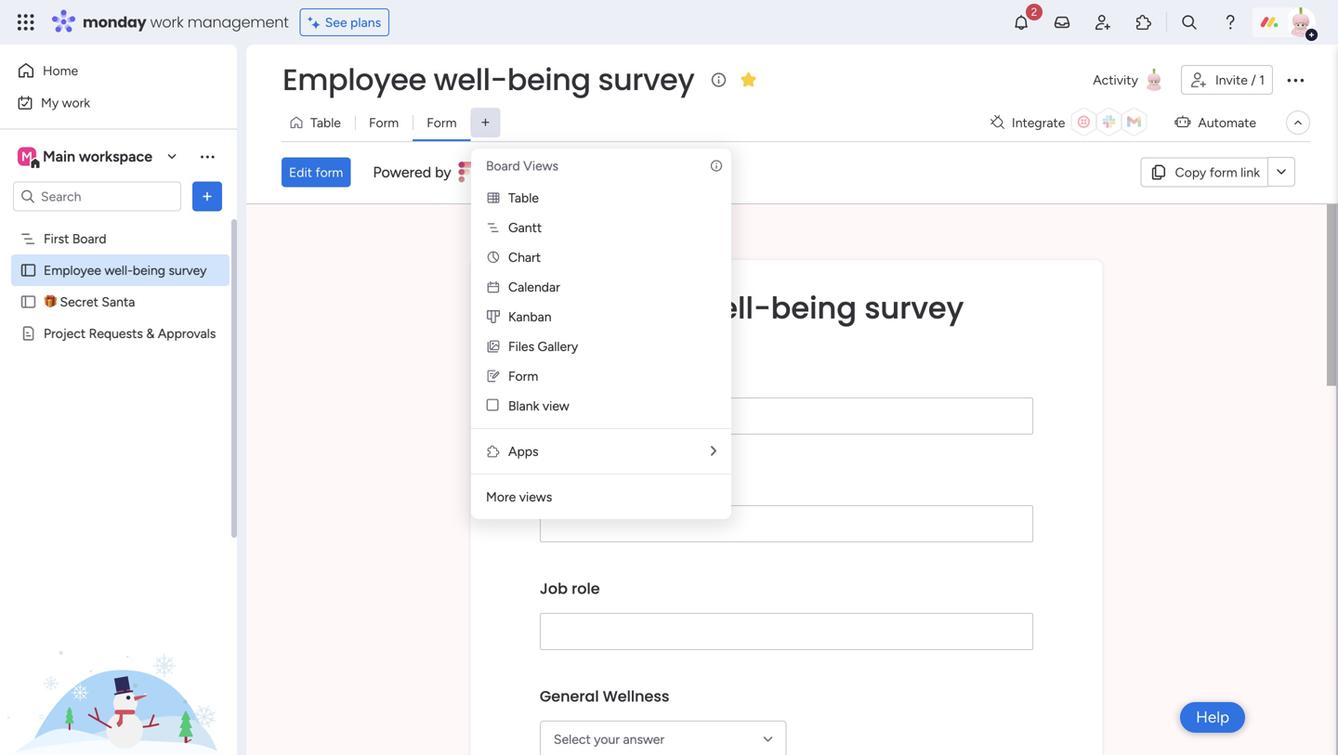 Task type: locate. For each thing, give the bounding box(es) containing it.
employee well-being survey inside form form
[[540, 287, 964, 329]]

form left link
[[1210, 164, 1238, 180]]

1 vertical spatial work
[[62, 95, 90, 111]]

0 horizontal spatial board
[[72, 231, 106, 247]]

2 name group from the top
[[540, 457, 1034, 565]]

home
[[43, 63, 78, 79]]

edit
[[289, 164, 312, 180]]

apps image left apps at the left of the page
[[486, 444, 501, 459]]

name group
[[540, 349, 1034, 457], [540, 457, 1034, 565], [540, 565, 1034, 673], [540, 673, 1034, 756]]

monday
[[83, 12, 146, 33]]

1 vertical spatial board
[[72, 231, 106, 247]]

form button
[[355, 108, 413, 138], [413, 108, 471, 138]]

work for my
[[62, 95, 90, 111]]

lottie animation image
[[0, 568, 237, 756]]

calendar
[[508, 279, 560, 295]]

table
[[310, 115, 341, 131], [508, 190, 539, 206]]

option
[[0, 222, 237, 226]]

employee inside form form
[[540, 287, 687, 329]]

select product image
[[17, 13, 35, 32]]

board left the views
[[486, 158, 520, 174]]

2 vertical spatial employee
[[540, 287, 687, 329]]

1 vertical spatial being
[[133, 263, 165, 278]]

0 horizontal spatial well-
[[104, 263, 133, 278]]

apps image
[[1135, 13, 1153, 32], [486, 444, 501, 459]]

workspace
[[79, 148, 152, 165]]

🎁 secret santa
[[44, 294, 135, 310]]

files
[[508, 339, 535, 355]]

1 vertical spatial survey
[[169, 263, 207, 278]]

form button left add view icon
[[413, 108, 471, 138]]

form inside "button"
[[316, 164, 343, 180]]

2 vertical spatial employee well-being survey
[[540, 287, 964, 329]]

autopilot image
[[1175, 110, 1191, 134]]

gantt
[[508, 220, 542, 236]]

0 vertical spatial apps image
[[1135, 13, 1153, 32]]

form left add view icon
[[427, 115, 457, 131]]

form for 2nd form button from left
[[427, 115, 457, 131]]

copy form link button
[[1141, 157, 1268, 187]]

list box
[[0, 219, 237, 600]]

edit form button
[[282, 157, 351, 187]]

survey
[[598, 59, 695, 100], [169, 263, 207, 278], [865, 287, 964, 329]]

1 horizontal spatial apps image
[[1135, 13, 1153, 32]]

being
[[507, 59, 591, 100], [133, 263, 165, 278], [771, 287, 857, 329]]

public board image
[[20, 262, 37, 279]]

0 horizontal spatial survey
[[169, 263, 207, 278]]

employee well-being survey
[[283, 59, 695, 100], [44, 263, 207, 278], [540, 287, 964, 329]]

select your answer
[[554, 732, 665, 748]]

Name field
[[540, 398, 1034, 435]]

0 horizontal spatial work
[[62, 95, 90, 111]]

/
[[1251, 72, 1256, 88]]

table up edit form "button"
[[310, 115, 341, 131]]

project
[[44, 326, 86, 342]]

form inside button
[[1210, 164, 1238, 180]]

1 horizontal spatial table
[[508, 190, 539, 206]]

form up blank
[[508, 369, 538, 384]]

board views
[[486, 158, 559, 174]]

employee
[[283, 59, 426, 100], [44, 263, 101, 278], [540, 287, 687, 329]]

0 vertical spatial work
[[150, 12, 184, 33]]

1 horizontal spatial form
[[427, 115, 457, 131]]

invite / 1 button
[[1181, 65, 1273, 95]]

2 horizontal spatial survey
[[865, 287, 964, 329]]

1 horizontal spatial form
[[1210, 164, 1238, 180]]

help
[[1196, 708, 1230, 727]]

0 vertical spatial employee
[[283, 59, 426, 100]]

help image
[[1221, 13, 1240, 32]]

m
[[21, 149, 32, 165]]

list arrow image
[[711, 445, 717, 458]]

employee down first board
[[44, 263, 101, 278]]

1 horizontal spatial work
[[150, 12, 184, 33]]

automate
[[1198, 115, 1257, 131]]

2 horizontal spatial well-
[[695, 287, 771, 329]]

0 vertical spatial board
[[486, 158, 520, 174]]

show board description image
[[708, 71, 730, 89]]

work right my
[[62, 95, 90, 111]]

link
[[1241, 164, 1260, 180]]

home button
[[11, 56, 200, 86]]

santa
[[102, 294, 135, 310]]

see
[[325, 14, 347, 30]]

employee up gallery
[[540, 287, 687, 329]]

board right first
[[72, 231, 106, 247]]

apps image right invite members "image"
[[1135, 13, 1153, 32]]

notifications image
[[1012, 13, 1031, 32]]

2 horizontal spatial being
[[771, 287, 857, 329]]

1 horizontal spatial survey
[[598, 59, 695, 100]]

work right monday
[[150, 12, 184, 33]]

lottie animation element
[[0, 568, 237, 756]]

0 vertical spatial table
[[310, 115, 341, 131]]

employee up table button
[[283, 59, 426, 100]]

powered by
[[373, 163, 451, 181]]

form right edit
[[316, 164, 343, 180]]

general wellness
[[540, 686, 670, 707]]

form button up powered
[[355, 108, 413, 138]]

2 form from the left
[[316, 164, 343, 180]]

select
[[554, 732, 591, 748]]

form
[[369, 115, 399, 131], [427, 115, 457, 131], [508, 369, 538, 384]]

your
[[594, 732, 620, 748]]

0 horizontal spatial form
[[369, 115, 399, 131]]

Employee well-being survey field
[[278, 59, 699, 100]]

well-
[[434, 59, 507, 100], [104, 263, 133, 278], [695, 287, 771, 329]]

work
[[150, 12, 184, 33], [62, 95, 90, 111]]

1 vertical spatial table
[[508, 190, 539, 206]]

2 form button from the left
[[413, 108, 471, 138]]

1 horizontal spatial being
[[507, 59, 591, 100]]

1 form from the left
[[1210, 164, 1238, 180]]

table down workforms logo
[[508, 190, 539, 206]]

options image
[[198, 187, 217, 206]]

0 horizontal spatial table
[[310, 115, 341, 131]]

blank
[[508, 398, 539, 414]]

board
[[486, 158, 520, 174], [72, 231, 106, 247]]

see plans button
[[300, 8, 390, 36]]

form for edit
[[316, 164, 343, 180]]

1 vertical spatial employee
[[44, 263, 101, 278]]

0 vertical spatial survey
[[598, 59, 695, 100]]

2 vertical spatial well-
[[695, 287, 771, 329]]

1 vertical spatial apps image
[[486, 444, 501, 459]]

main workspace
[[43, 148, 152, 165]]

gallery
[[538, 339, 578, 355]]

chart
[[508, 250, 541, 265]]

form
[[1210, 164, 1238, 180], [316, 164, 343, 180]]

4 name group from the top
[[540, 673, 1034, 756]]

department
[[540, 471, 631, 491]]

3 name group from the top
[[540, 565, 1034, 673]]

0 horizontal spatial apps image
[[486, 444, 501, 459]]

files gallery
[[508, 339, 578, 355]]

0 vertical spatial well-
[[434, 59, 507, 100]]

2 vertical spatial survey
[[865, 287, 964, 329]]

my work
[[41, 95, 90, 111]]

2 horizontal spatial employee
[[540, 287, 687, 329]]

plans
[[350, 14, 381, 30]]

views
[[519, 489, 552, 505]]

answer
[[623, 732, 665, 748]]

work inside button
[[62, 95, 90, 111]]

form up powered
[[369, 115, 399, 131]]

requests
[[89, 326, 143, 342]]

ruby anderson image
[[1286, 7, 1316, 37]]

name group containing job role
[[540, 565, 1034, 673]]

workspace selection element
[[18, 145, 155, 170]]

my
[[41, 95, 59, 111]]

0 horizontal spatial form
[[316, 164, 343, 180]]

2 vertical spatial being
[[771, 287, 857, 329]]

0 horizontal spatial employee
[[44, 263, 101, 278]]

add view image
[[482, 116, 489, 129]]



Task type: describe. For each thing, give the bounding box(es) containing it.
options image
[[1285, 69, 1307, 91]]

form for 1st form button
[[369, 115, 399, 131]]

main
[[43, 148, 75, 165]]

list box containing first board
[[0, 219, 237, 600]]

by
[[435, 163, 451, 181]]

table button
[[282, 108, 355, 138]]

general
[[540, 686, 599, 707]]

Job role field
[[540, 613, 1034, 650]]

1
[[1260, 72, 1265, 88]]

integrate
[[1012, 115, 1066, 131]]

copy
[[1175, 164, 1207, 180]]

workforms logo image
[[459, 157, 564, 187]]

blank view
[[508, 398, 570, 414]]

first board
[[44, 231, 106, 247]]

apps
[[508, 444, 539, 460]]

invite members image
[[1094, 13, 1113, 32]]

activity
[[1093, 72, 1139, 88]]

invite
[[1216, 72, 1248, 88]]

my work button
[[11, 88, 200, 118]]

powered
[[373, 163, 431, 181]]

2 horizontal spatial form
[[508, 369, 538, 384]]

view
[[543, 398, 570, 414]]

dapulse integrations image
[[991, 116, 1005, 130]]

edit form
[[289, 164, 343, 180]]

table inside button
[[310, 115, 341, 131]]

1 horizontal spatial well-
[[434, 59, 507, 100]]

name group containing general wellness
[[540, 673, 1034, 756]]

secret
[[60, 294, 98, 310]]

help button
[[1181, 703, 1246, 733]]

role
[[572, 578, 600, 599]]

2 image
[[1026, 1, 1043, 22]]

search everything image
[[1180, 13, 1199, 32]]

job role
[[540, 578, 600, 599]]

&
[[146, 326, 155, 342]]

well- inside form form
[[695, 287, 771, 329]]

1 form button from the left
[[355, 108, 413, 138]]

1 vertical spatial well-
[[104, 263, 133, 278]]

activity button
[[1086, 65, 1174, 95]]

more views
[[486, 489, 552, 505]]

monday work management
[[83, 12, 289, 33]]

form form
[[246, 204, 1337, 756]]

form for copy
[[1210, 164, 1238, 180]]

views
[[523, 158, 559, 174]]

0 vertical spatial being
[[507, 59, 591, 100]]

public board image
[[20, 293, 37, 311]]

invite / 1
[[1216, 72, 1265, 88]]

copy form link
[[1175, 164, 1260, 180]]

being inside form form
[[771, 287, 857, 329]]

1 horizontal spatial employee
[[283, 59, 426, 100]]

approvals
[[158, 326, 216, 342]]

collapse board header image
[[1291, 115, 1306, 130]]

first
[[44, 231, 69, 247]]

project requests & approvals
[[44, 326, 216, 342]]

job
[[540, 578, 568, 599]]

1 vertical spatial employee well-being survey
[[44, 263, 207, 278]]

1 name group from the top
[[540, 349, 1034, 457]]

more
[[486, 489, 516, 505]]

name group containing department
[[540, 457, 1034, 565]]

🎁
[[44, 294, 57, 310]]

management
[[188, 12, 289, 33]]

workspace image
[[18, 146, 36, 167]]

inbox image
[[1053, 13, 1072, 32]]

work for monday
[[150, 12, 184, 33]]

0 horizontal spatial being
[[133, 263, 165, 278]]

1 horizontal spatial board
[[486, 158, 520, 174]]

see plans
[[325, 14, 381, 30]]

workspace options image
[[198, 147, 217, 166]]

0 vertical spatial employee well-being survey
[[283, 59, 695, 100]]

Search in workspace field
[[39, 186, 155, 207]]

Department field
[[540, 505, 1034, 543]]

kanban
[[508, 309, 552, 325]]

remove from favorites image
[[739, 70, 758, 89]]

wellness
[[603, 686, 670, 707]]

survey inside form form
[[865, 287, 964, 329]]



Task type: vqa. For each thing, say whether or not it's contained in the screenshot.
the right THE AND
no



